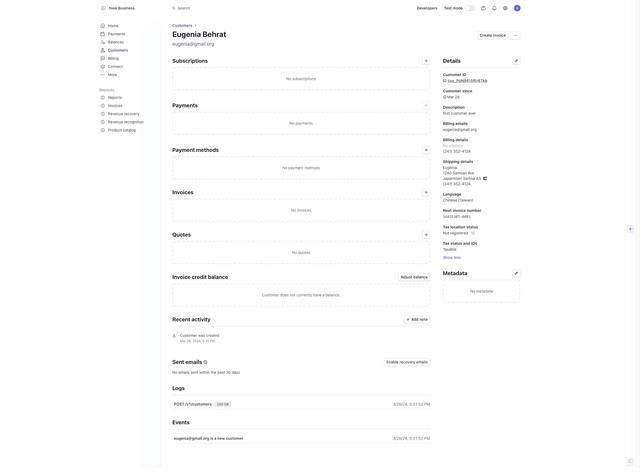 Task type: locate. For each thing, give the bounding box(es) containing it.
shortcuts element
[[99, 86, 157, 134], [99, 94, 156, 134]]

None search field
[[169, 3, 322, 13]]

core navigation links element
[[99, 22, 156, 79]]

notifications image
[[493, 6, 497, 10]]

2 shortcuts element from the top
[[99, 94, 156, 134]]

help image
[[482, 6, 486, 10]]

as image
[[484, 177, 488, 181]]

svg image
[[514, 34, 517, 37]]

settings image
[[504, 6, 508, 10]]



Task type: vqa. For each thing, say whether or not it's contained in the screenshot.
Search Field
yes



Task type: describe. For each thing, give the bounding box(es) containing it.
Search text field
[[169, 3, 322, 13]]

Test mode checkbox
[[465, 6, 475, 11]]

1 shortcuts element from the top
[[99, 86, 157, 134]]



